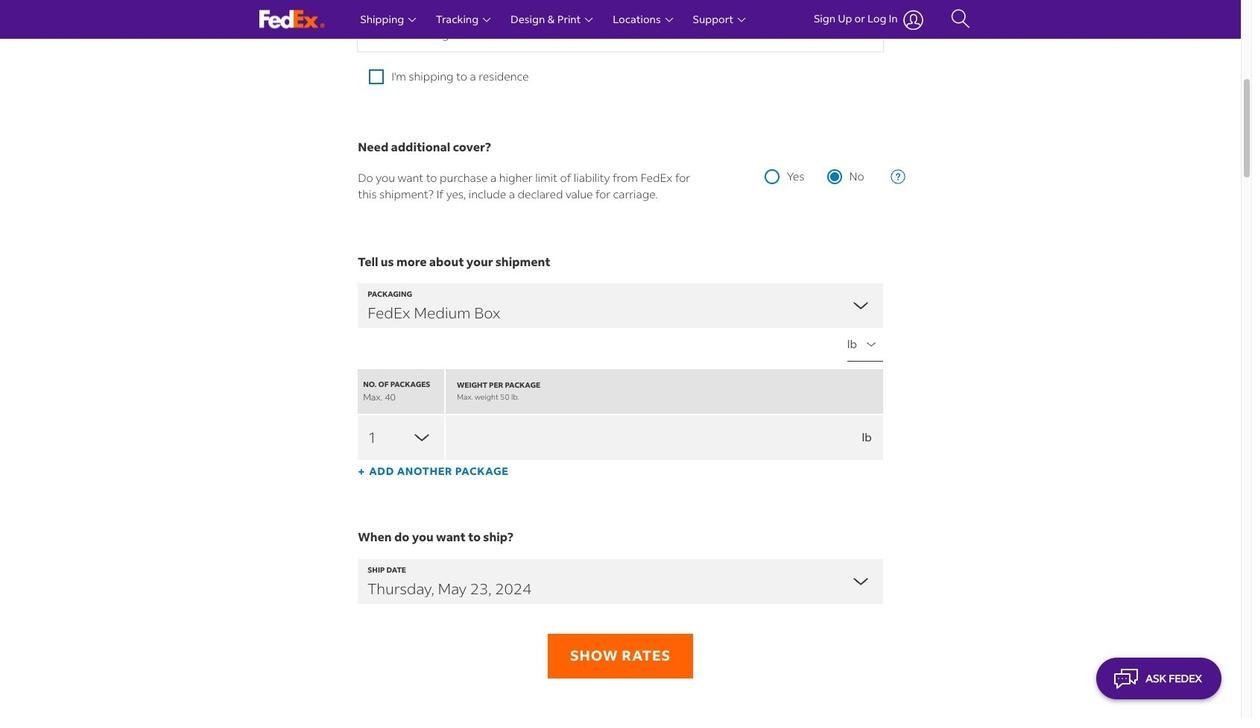 Task type: locate. For each thing, give the bounding box(es) containing it.
None text field
[[446, 415, 884, 460]]



Task type: describe. For each thing, give the bounding box(es) containing it.
fedex logo image
[[259, 10, 325, 29]]

sign up or log in image
[[904, 9, 925, 29]]

search image
[[951, 8, 971, 31]]



Task type: vqa. For each thing, say whether or not it's contained in the screenshot.
text box
yes



